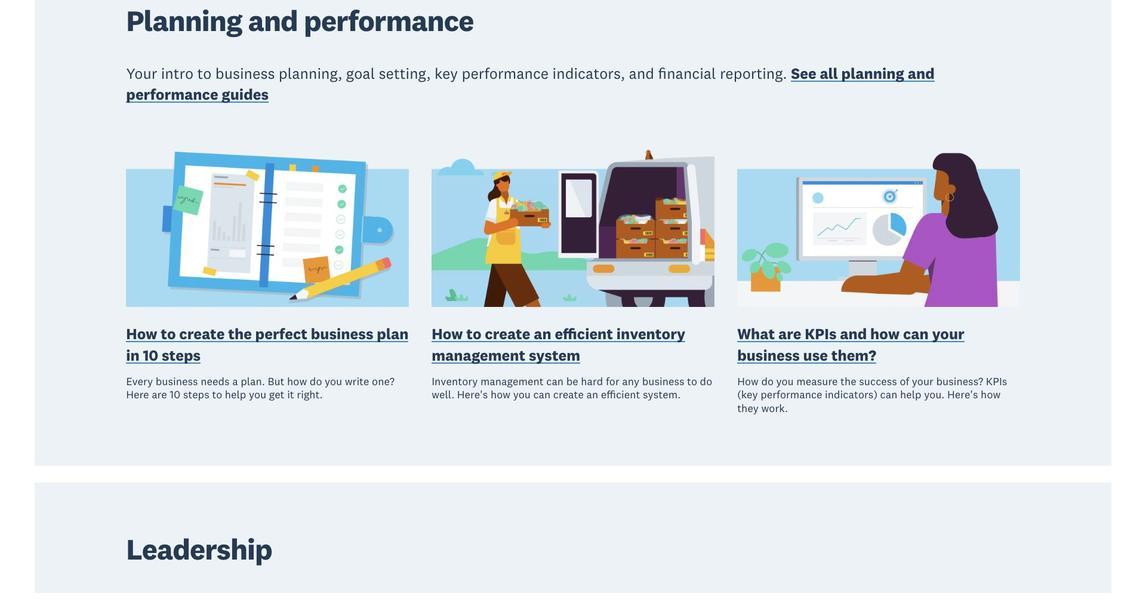 Task type: describe. For each thing, give the bounding box(es) containing it.
create for an
[[485, 324, 531, 343]]

your inside the how do you measure the success of your business? kpis (key performance indicators) can help you. here's how they work.
[[912, 374, 934, 388]]

needs
[[201, 374, 230, 388]]

what are kpis and how can your business use them? link
[[738, 324, 1021, 368]]

steps inside how to create the perfect business plan in 10 steps
[[162, 346, 201, 365]]

plan.
[[241, 374, 265, 388]]

kpis inside what are kpis and how can your business use them?
[[805, 324, 837, 343]]

here's inside inventory management can be hard for any business to do well. here's how you can create an efficient system.
[[457, 388, 488, 402]]

performance inside see all planning and performance guides
[[126, 85, 218, 104]]

use
[[804, 346, 828, 365]]

business inside what are kpis and how can your business use them?
[[738, 346, 800, 365]]

create inside inventory management can be hard for any business to do well. here's how you can create an efficient system.
[[554, 388, 584, 402]]

efficient inside how to create an efficient inventory management system
[[555, 324, 613, 343]]

how to create the perfect business plan in 10 steps
[[126, 324, 409, 365]]

setting,
[[379, 64, 431, 83]]

inventory management can be hard for any business to do well. here's how you can create an efficient system.
[[432, 374, 713, 402]]

reporting.
[[720, 64, 788, 83]]

right.
[[297, 388, 323, 402]]

plan
[[377, 324, 409, 343]]

guides
[[222, 85, 269, 104]]

of
[[900, 374, 910, 388]]

leadership
[[126, 531, 272, 567]]

to inside how to create the perfect business plan in 10 steps
[[161, 324, 176, 343]]

goal
[[346, 64, 375, 83]]

your inside what are kpis and how can your business use them?
[[933, 324, 965, 343]]

help inside every business needs a plan. but how do you write one? here are 10 steps to help you get it right.
[[225, 388, 246, 402]]

write
[[345, 374, 369, 388]]

performance right key
[[462, 64, 549, 83]]

how to create an efficient inventory management system
[[432, 324, 686, 365]]

are inside every business needs a plan. but how do you write one? here are 10 steps to help you get it right.
[[152, 388, 167, 402]]

the inside the how do you measure the success of your business? kpis (key performance indicators) can help you. here's how they work.
[[841, 374, 857, 388]]

how for how to create an efficient inventory management system
[[432, 324, 463, 343]]

indicators)
[[825, 388, 878, 402]]

help inside the how do you measure the success of your business? kpis (key performance indicators) can help you. here's how they work.
[[901, 388, 922, 402]]

all
[[820, 64, 838, 83]]

business inside every business needs a plan. but how do you write one? here are 10 steps to help you get it right.
[[156, 374, 198, 388]]

well.
[[432, 388, 455, 402]]

business up guides
[[215, 64, 275, 83]]

you.
[[925, 388, 945, 402]]

performance inside the how do you measure the success of your business? kpis (key performance indicators) can help you. here's how they work.
[[761, 388, 823, 402]]

and inside what are kpis and how can your business use them?
[[840, 324, 867, 343]]

what are kpis and how can your business use them?
[[738, 324, 965, 365]]

one?
[[372, 374, 395, 388]]

how for how to create the perfect business plan in 10 steps
[[126, 324, 157, 343]]

how inside the how do you measure the success of your business? kpis (key performance indicators) can help you. here's how they work.
[[981, 388, 1001, 402]]

how inside inventory management can be hard for any business to do well. here's how you can create an efficient system.
[[491, 388, 511, 402]]

be
[[567, 374, 579, 388]]

inventory
[[617, 324, 686, 343]]

to inside inventory management can be hard for any business to do well. here's how you can create an efficient system.
[[687, 374, 698, 388]]

them?
[[832, 346, 877, 365]]

inventory
[[432, 374, 478, 388]]

management inside how to create an efficient inventory management system
[[432, 346, 526, 365]]

measure
[[797, 374, 838, 388]]

do inside the how do you measure the success of your business? kpis (key performance indicators) can help you. here's how they work.
[[762, 374, 774, 388]]

business?
[[937, 374, 984, 388]]

intro
[[161, 64, 194, 83]]

a
[[232, 374, 238, 388]]

but
[[268, 374, 285, 388]]

can inside the how do you measure the success of your business? kpis (key performance indicators) can help you. here's how they work.
[[881, 388, 898, 402]]

for
[[606, 374, 620, 388]]

kpis inside the how do you measure the success of your business? kpis (key performance indicators) can help you. here's how they work.
[[986, 374, 1008, 388]]

it
[[287, 388, 294, 402]]

how do you measure the success of your business? kpis (key performance indicators) can help you. here's how they work.
[[738, 374, 1008, 415]]

how for how do you measure the success of your business? kpis (key performance indicators) can help you. here's how they work.
[[738, 374, 759, 388]]



Task type: vqa. For each thing, say whether or not it's contained in the screenshot.
goal
yes



Task type: locate. For each thing, give the bounding box(es) containing it.
0 horizontal spatial here's
[[457, 388, 488, 402]]

kpis up use at bottom
[[805, 324, 837, 343]]

0 vertical spatial management
[[432, 346, 526, 365]]

the left perfect
[[228, 324, 252, 343]]

kpis
[[805, 324, 837, 343], [986, 374, 1008, 388]]

performance up 'setting,'
[[304, 3, 474, 39]]

0 vertical spatial the
[[228, 324, 252, 343]]

2 horizontal spatial do
[[762, 374, 774, 388]]

performance down intro
[[126, 85, 218, 104]]

1 horizontal spatial kpis
[[986, 374, 1008, 388]]

are inside what are kpis and how can your business use them?
[[779, 324, 802, 343]]

do right (key
[[762, 374, 774, 388]]

create for the
[[179, 324, 225, 343]]

help
[[225, 388, 246, 402], [901, 388, 922, 402]]

1 horizontal spatial 10
[[170, 388, 180, 402]]

you left the write
[[325, 374, 342, 388]]

planning
[[126, 3, 242, 39]]

0 vertical spatial are
[[779, 324, 802, 343]]

2 here's from the left
[[948, 388, 979, 402]]

1 do from the left
[[310, 374, 322, 388]]

0 vertical spatial your
[[933, 324, 965, 343]]

you
[[325, 374, 342, 388], [777, 374, 794, 388], [249, 388, 266, 402], [513, 388, 531, 402]]

2 help from the left
[[901, 388, 922, 402]]

0 horizontal spatial an
[[534, 324, 552, 343]]

management up inventory
[[432, 346, 526, 365]]

what
[[738, 324, 775, 343]]

to inside every business needs a plan. but how do you write one? here are 10 steps to help you get it right.
[[212, 388, 222, 402]]

help left the you.
[[901, 388, 922, 402]]

the inside how to create the perfect business plan in 10 steps
[[228, 324, 252, 343]]

1 vertical spatial 10
[[170, 388, 180, 402]]

2 horizontal spatial create
[[554, 388, 584, 402]]

the
[[228, 324, 252, 343], [841, 374, 857, 388]]

1 horizontal spatial how
[[432, 324, 463, 343]]

you left get
[[249, 388, 266, 402]]

your
[[933, 324, 965, 343], [912, 374, 934, 388]]

1 help from the left
[[225, 388, 246, 402]]

key
[[435, 64, 458, 83]]

steps up needs
[[162, 346, 201, 365]]

10 inside every business needs a plan. but how do you write one? here are 10 steps to help you get it right.
[[170, 388, 180, 402]]

management down system
[[481, 374, 544, 388]]

efficient
[[555, 324, 613, 343], [601, 388, 641, 402]]

0 vertical spatial steps
[[162, 346, 201, 365]]

2 do from the left
[[700, 374, 713, 388]]

0 horizontal spatial 10
[[143, 346, 158, 365]]

1 horizontal spatial here's
[[948, 388, 979, 402]]

0 horizontal spatial do
[[310, 374, 322, 388]]

how inside how to create the perfect business plan in 10 steps
[[126, 324, 157, 343]]

business down what
[[738, 346, 800, 365]]

1 vertical spatial management
[[481, 374, 544, 388]]

planning and performance
[[126, 3, 474, 39]]

business
[[215, 64, 275, 83], [311, 324, 374, 343], [738, 346, 800, 365], [156, 374, 198, 388], [642, 374, 685, 388]]

0 horizontal spatial help
[[225, 388, 246, 402]]

1 horizontal spatial help
[[901, 388, 922, 402]]

performance
[[304, 3, 474, 39], [462, 64, 549, 83], [126, 85, 218, 104], [761, 388, 823, 402]]

1 horizontal spatial do
[[700, 374, 713, 388]]

every business needs a plan. but how do you write one? here are 10 steps to help you get it right.
[[126, 374, 395, 402]]

you inside inventory management can be hard for any business to do well. here's how you can create an efficient system.
[[513, 388, 531, 402]]

kpis right business?
[[986, 374, 1008, 388]]

create inside how to create the perfect business plan in 10 steps
[[179, 324, 225, 343]]

your
[[126, 64, 157, 83]]

steps left a
[[183, 388, 209, 402]]

can
[[904, 324, 929, 343], [547, 374, 564, 388], [534, 388, 551, 402], [881, 388, 898, 402]]

0 horizontal spatial create
[[179, 324, 225, 343]]

steps inside every business needs a plan. but how do you write one? here are 10 steps to help you get it right.
[[183, 388, 209, 402]]

1 vertical spatial are
[[152, 388, 167, 402]]

here's right the you.
[[948, 388, 979, 402]]

and inside see all planning and performance guides
[[908, 64, 935, 83]]

to
[[197, 64, 212, 83], [161, 324, 176, 343], [467, 324, 482, 343], [687, 374, 698, 388], [212, 388, 222, 402]]

an inside how to create an efficient inventory management system
[[534, 324, 552, 343]]

management
[[432, 346, 526, 365], [481, 374, 544, 388]]

you inside the how do you measure the success of your business? kpis (key performance indicators) can help you. here's how they work.
[[777, 374, 794, 388]]

here's right well.
[[457, 388, 488, 402]]

0 vertical spatial kpis
[[805, 324, 837, 343]]

how to create an efficient inventory management system link
[[432, 324, 715, 368]]

how right but
[[287, 374, 307, 388]]

financial
[[658, 64, 716, 83]]

planning,
[[279, 64, 343, 83]]

1 vertical spatial an
[[587, 388, 599, 402]]

10 right in
[[143, 346, 158, 365]]

see
[[791, 64, 817, 83]]

here
[[126, 388, 149, 402]]

any
[[622, 374, 640, 388]]

see all planning and performance guides
[[126, 64, 935, 104]]

indicators,
[[553, 64, 625, 83]]

system
[[529, 346, 581, 365]]

an inside inventory management can be hard for any business to do well. here's how you can create an efficient system.
[[587, 388, 599, 402]]

how up them? at the right
[[871, 324, 900, 343]]

10
[[143, 346, 158, 365], [170, 388, 180, 402]]

management inside inventory management can be hard for any business to do well. here's how you can create an efficient system.
[[481, 374, 544, 388]]

and
[[248, 3, 298, 39], [629, 64, 655, 83], [908, 64, 935, 83], [840, 324, 867, 343]]

system.
[[643, 388, 681, 402]]

business up the write
[[311, 324, 374, 343]]

you up work.
[[777, 374, 794, 388]]

see all planning and performance guides link
[[126, 64, 935, 107]]

in
[[126, 346, 140, 365]]

your right the of
[[912, 374, 934, 388]]

your intro to business planning, goal setting, key performance indicators, and financial reporting.
[[126, 64, 791, 83]]

1 vertical spatial kpis
[[986, 374, 1008, 388]]

create down system
[[554, 388, 584, 402]]

an up system
[[534, 324, 552, 343]]

do inside every business needs a plan. but how do you write one? here are 10 steps to help you get it right.
[[310, 374, 322, 388]]

an
[[534, 324, 552, 343], [587, 388, 599, 402]]

1 vertical spatial efficient
[[601, 388, 641, 402]]

business inside inventory management can be hard for any business to do well. here's how you can create an efficient system.
[[642, 374, 685, 388]]

how inside every business needs a plan. but how do you write one? here are 10 steps to help you get it right.
[[287, 374, 307, 388]]

how inside what are kpis and how can your business use them?
[[871, 324, 900, 343]]

work.
[[762, 401, 788, 415]]

steps
[[162, 346, 201, 365], [183, 388, 209, 402]]

perfect
[[255, 324, 308, 343]]

1 horizontal spatial create
[[485, 324, 531, 343]]

how right the you.
[[981, 388, 1001, 402]]

get
[[269, 388, 285, 402]]

every
[[126, 374, 153, 388]]

how inside how to create an efficient inventory management system
[[432, 324, 463, 343]]

are right here
[[152, 388, 167, 402]]

hard
[[581, 374, 603, 388]]

help left get
[[225, 388, 246, 402]]

0 vertical spatial efficient
[[555, 324, 613, 343]]

an right be
[[587, 388, 599, 402]]

10 right here
[[170, 388, 180, 402]]

10 inside how to create the perfect business plan in 10 steps
[[143, 346, 158, 365]]

2 horizontal spatial how
[[738, 374, 759, 388]]

create inside how to create an efficient inventory management system
[[485, 324, 531, 343]]

your up business?
[[933, 324, 965, 343]]

efficient up system
[[555, 324, 613, 343]]

are right what
[[779, 324, 802, 343]]

how to create the perfect business plan in 10 steps link
[[126, 324, 409, 368]]

can inside what are kpis and how can your business use them?
[[904, 324, 929, 343]]

1 vertical spatial steps
[[183, 388, 209, 402]]

how inside the how do you measure the success of your business? kpis (key performance indicators) can help you. here's how they work.
[[738, 374, 759, 388]]

0 horizontal spatial how
[[126, 324, 157, 343]]

0 horizontal spatial the
[[228, 324, 252, 343]]

do right it
[[310, 374, 322, 388]]

(key
[[738, 388, 758, 402]]

create up needs
[[179, 324, 225, 343]]

create up system
[[485, 324, 531, 343]]

how up in
[[126, 324, 157, 343]]

1 vertical spatial your
[[912, 374, 934, 388]]

1 horizontal spatial an
[[587, 388, 599, 402]]

you down system
[[513, 388, 531, 402]]

business inside how to create the perfect business plan in 10 steps
[[311, 324, 374, 343]]

do inside inventory management can be hard for any business to do well. here's how you can create an efficient system.
[[700, 374, 713, 388]]

1 horizontal spatial the
[[841, 374, 857, 388]]

0 horizontal spatial kpis
[[805, 324, 837, 343]]

do
[[310, 374, 322, 388], [700, 374, 713, 388], [762, 374, 774, 388]]

0 vertical spatial an
[[534, 324, 552, 343]]

how
[[126, 324, 157, 343], [432, 324, 463, 343], [738, 374, 759, 388]]

business right the 'every'
[[156, 374, 198, 388]]

business right any
[[642, 374, 685, 388]]

efficient left system.
[[601, 388, 641, 402]]

1 vertical spatial the
[[841, 374, 857, 388]]

0 horizontal spatial are
[[152, 388, 167, 402]]

0 vertical spatial 10
[[143, 346, 158, 365]]

create
[[179, 324, 225, 343], [485, 324, 531, 343], [554, 388, 584, 402]]

1 here's from the left
[[457, 388, 488, 402]]

here's inside the how do you measure the success of your business? kpis (key performance indicators) can help you. here's how they work.
[[948, 388, 979, 402]]

here's
[[457, 388, 488, 402], [948, 388, 979, 402]]

performance right (key
[[761, 388, 823, 402]]

3 do from the left
[[762, 374, 774, 388]]

planning
[[842, 64, 905, 83]]

how up they
[[738, 374, 759, 388]]

how
[[871, 324, 900, 343], [287, 374, 307, 388], [491, 388, 511, 402], [981, 388, 1001, 402]]

how right inventory
[[491, 388, 511, 402]]

how up inventory
[[432, 324, 463, 343]]

to inside how to create an efficient inventory management system
[[467, 324, 482, 343]]

success
[[860, 374, 898, 388]]

do left (key
[[700, 374, 713, 388]]

they
[[738, 401, 759, 415]]

efficient inside inventory management can be hard for any business to do well. here's how you can create an efficient system.
[[601, 388, 641, 402]]

the down them? at the right
[[841, 374, 857, 388]]

are
[[779, 324, 802, 343], [152, 388, 167, 402]]

1 horizontal spatial are
[[779, 324, 802, 343]]



